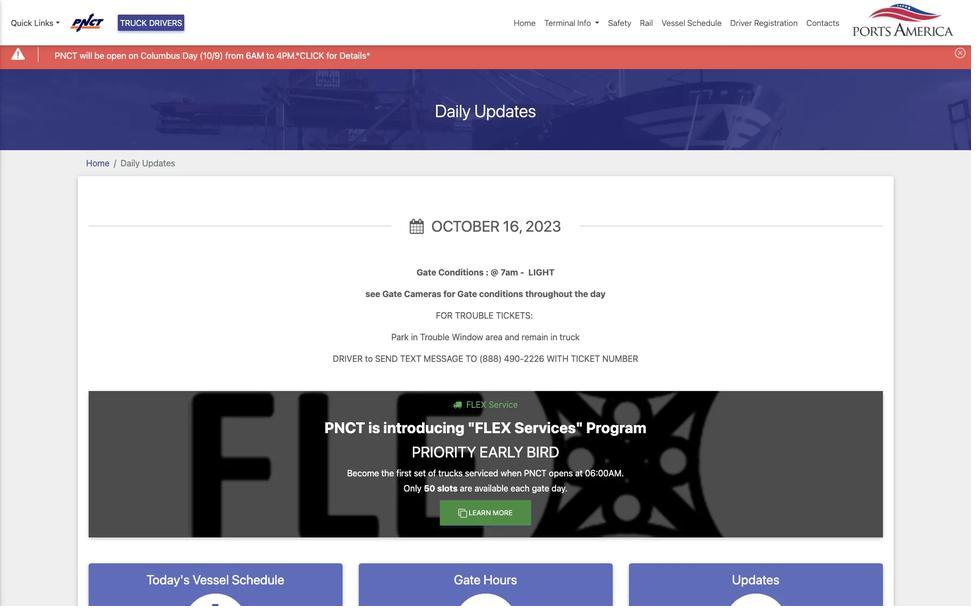 Task type: locate. For each thing, give the bounding box(es) containing it.
the left day
[[575, 289, 588, 299]]

light
[[529, 267, 555, 277]]

drivers
[[149, 18, 182, 28]]

truck drivers link
[[118, 15, 185, 31]]

0 horizontal spatial home link
[[86, 158, 110, 168]]

services"
[[515, 419, 583, 437]]

serviced
[[465, 469, 498, 479]]

0 vertical spatial for
[[327, 51, 337, 60]]

0 vertical spatial home link
[[510, 12, 540, 33]]

today's vessel schedule
[[147, 572, 284, 587]]

1 horizontal spatial schedule
[[688, 18, 722, 28]]

1 vertical spatial to
[[365, 354, 373, 364]]

driver registration link
[[726, 12, 802, 33]]

"flex
[[468, 419, 511, 437]]

to left send
[[365, 354, 373, 364]]

1 vertical spatial daily
[[121, 158, 140, 168]]

see gate cameras for gate conditions throughout the day
[[366, 289, 606, 299]]

for up for
[[444, 289, 456, 299]]

window
[[452, 332, 483, 342]]

1 vertical spatial home
[[86, 158, 110, 168]]

pnct for pnct is introducing "flex services" program
[[325, 419, 365, 437]]

1 horizontal spatial pnct
[[325, 419, 365, 437]]

park in trouble window area and remain in truck
[[391, 332, 580, 342]]

gate right see
[[382, 289, 402, 299]]

flex service
[[464, 400, 518, 410]]

with
[[547, 354, 569, 364]]

to
[[266, 51, 274, 60], [365, 354, 373, 364]]

to inside alert
[[266, 51, 274, 60]]

0 vertical spatial schedule
[[688, 18, 722, 28]]

trouble
[[420, 332, 450, 342]]

0 horizontal spatial pnct
[[55, 51, 77, 60]]

safety
[[608, 18, 632, 28]]

in
[[411, 332, 418, 342], [551, 332, 558, 342]]

0 horizontal spatial daily
[[121, 158, 140, 168]]

0 horizontal spatial for
[[327, 51, 337, 60]]

trouble
[[455, 311, 494, 320]]

truck
[[120, 18, 147, 28]]

for left details*
[[327, 51, 337, 60]]

0 horizontal spatial the
[[382, 469, 394, 479]]

at
[[575, 469, 583, 479]]

service
[[489, 400, 518, 410]]

0 vertical spatial to
[[266, 51, 274, 60]]

1 horizontal spatial in
[[551, 332, 558, 342]]

1 horizontal spatial to
[[365, 354, 373, 364]]

driver
[[333, 354, 363, 364]]

0 vertical spatial pnct
[[55, 51, 77, 60]]

early
[[480, 443, 523, 461]]

driver to send text message to (888) 490-2226 with ticket number
[[333, 354, 638, 364]]

for
[[327, 51, 337, 60], [444, 289, 456, 299]]

introducing
[[383, 419, 465, 437]]

1 vertical spatial schedule
[[232, 572, 284, 587]]

pnct left will
[[55, 51, 77, 60]]

day.
[[552, 484, 568, 494]]

0 horizontal spatial vessel
[[193, 572, 229, 587]]

1 horizontal spatial daily updates
[[435, 100, 536, 121]]

area
[[486, 332, 503, 342]]

0 horizontal spatial home
[[86, 158, 110, 168]]

terminal
[[545, 18, 576, 28]]

1 vertical spatial the
[[382, 469, 394, 479]]

links
[[34, 18, 53, 28]]

vessel right the today's
[[193, 572, 229, 587]]

pnct for pnct will be open on columbus day (10/9) from 6am to 4pm.*click for details*
[[55, 51, 77, 60]]

1 vertical spatial for
[[444, 289, 456, 299]]

when
[[501, 469, 522, 479]]

on
[[129, 51, 138, 60]]

gate hours
[[454, 572, 517, 587]]

0 horizontal spatial to
[[266, 51, 274, 60]]

home link
[[510, 12, 540, 33], [86, 158, 110, 168]]

become the first set of trucks serviced when pnct opens at 06:00am. only 50 slots are available each gate day.
[[347, 469, 624, 494]]

set
[[414, 469, 426, 479]]

1 horizontal spatial vessel
[[662, 18, 686, 28]]

1 horizontal spatial daily
[[435, 100, 471, 121]]

-
[[520, 267, 524, 277]]

pnct will be open on columbus day (10/9) from 6am to 4pm.*click for details* alert
[[0, 40, 971, 69]]

1 horizontal spatial updates
[[474, 100, 536, 121]]

vessel
[[662, 18, 686, 28], [193, 572, 229, 587]]

is
[[368, 419, 380, 437]]

0 horizontal spatial in
[[411, 332, 418, 342]]

the left the first
[[382, 469, 394, 479]]

0 horizontal spatial daily updates
[[121, 158, 175, 168]]

in left truck
[[551, 332, 558, 342]]

:
[[486, 267, 489, 277]]

contacts
[[807, 18, 840, 28]]

vessel right rail
[[662, 18, 686, 28]]

1 horizontal spatial for
[[444, 289, 456, 299]]

2 vertical spatial updates
[[732, 572, 780, 587]]

pnct inside alert
[[55, 51, 77, 60]]

1 horizontal spatial home
[[514, 18, 536, 28]]

(10/9)
[[200, 51, 223, 60]]

columbus
[[141, 51, 180, 60]]

6am
[[246, 51, 264, 60]]

gate left hours
[[454, 572, 481, 587]]

in right park
[[411, 332, 418, 342]]

pnct up the gate
[[524, 469, 547, 479]]

more
[[493, 509, 513, 517]]

october
[[432, 217, 500, 235]]

0 vertical spatial home
[[514, 18, 536, 28]]

pnct
[[55, 51, 77, 60], [325, 419, 365, 437], [524, 469, 547, 479]]

2 horizontal spatial pnct
[[524, 469, 547, 479]]

contacts link
[[802, 12, 844, 33]]

0 vertical spatial updates
[[474, 100, 536, 121]]

slots
[[437, 484, 458, 494]]

1 vertical spatial daily updates
[[121, 158, 175, 168]]

gate down 'conditions'
[[458, 289, 477, 299]]

send
[[375, 354, 398, 364]]

gate up cameras
[[417, 267, 436, 277]]

0 horizontal spatial schedule
[[232, 572, 284, 587]]

to right 6am
[[266, 51, 274, 60]]

the
[[575, 289, 588, 299], [382, 469, 394, 479]]

1 vertical spatial updates
[[142, 158, 175, 168]]

vessel schedule
[[662, 18, 722, 28]]

flex
[[466, 400, 487, 410]]

pnct left is
[[325, 419, 365, 437]]

2 vertical spatial pnct
[[524, 469, 547, 479]]

learn
[[469, 509, 491, 517]]

1 horizontal spatial home link
[[510, 12, 540, 33]]

1 vertical spatial pnct
[[325, 419, 365, 437]]

number
[[603, 354, 638, 364]]

priority
[[412, 443, 476, 461]]

1 horizontal spatial the
[[575, 289, 588, 299]]

today's
[[147, 572, 190, 587]]

truck drivers
[[120, 18, 182, 28]]

calendar image
[[410, 219, 424, 234]]

text
[[400, 354, 422, 364]]



Task type: vqa. For each thing, say whether or not it's contained in the screenshot.
the bottommost "the"
yes



Task type: describe. For each thing, give the bounding box(es) containing it.
0 vertical spatial daily
[[435, 100, 471, 121]]

become
[[347, 469, 379, 479]]

truck
[[560, 332, 580, 342]]

are
[[460, 484, 472, 494]]

bird
[[527, 443, 560, 461]]

2226
[[524, 354, 545, 364]]

0 vertical spatial the
[[575, 289, 588, 299]]

quick links link
[[11, 17, 60, 29]]

terminal info link
[[540, 12, 604, 33]]

see
[[366, 289, 380, 299]]

7am
[[501, 267, 518, 277]]

truck image
[[453, 400, 462, 409]]

2023
[[526, 217, 562, 235]]

program
[[586, 419, 647, 437]]

driver
[[731, 18, 752, 28]]

2 in from the left
[[551, 332, 558, 342]]

open
[[107, 51, 126, 60]]

learn more
[[469, 509, 513, 517]]

1 vertical spatial home link
[[86, 158, 110, 168]]

available
[[475, 484, 509, 494]]

16,
[[503, 217, 522, 235]]

ticket
[[571, 354, 600, 364]]

vessel schedule link
[[657, 12, 726, 33]]

for
[[436, 311, 453, 320]]

safety link
[[604, 12, 636, 33]]

remain
[[522, 332, 548, 342]]

tickets:
[[496, 311, 533, 320]]

(888)
[[480, 354, 502, 364]]

opens
[[549, 469, 573, 479]]

from
[[225, 51, 244, 60]]

cameras
[[404, 289, 441, 299]]

day
[[590, 289, 606, 299]]

for inside alert
[[327, 51, 337, 60]]

learn more link
[[440, 501, 531, 526]]

only
[[404, 484, 422, 494]]

1 in from the left
[[411, 332, 418, 342]]

the inside become the first set of trucks serviced when pnct opens at 06:00am. only 50 slots are available each gate day.
[[382, 469, 394, 479]]

conditions
[[438, 267, 484, 277]]

driver registration
[[731, 18, 798, 28]]

0 vertical spatial daily updates
[[435, 100, 536, 121]]

be
[[94, 51, 104, 60]]

trucks
[[438, 469, 463, 479]]

50
[[424, 484, 435, 494]]

rail
[[640, 18, 653, 28]]

throughout
[[525, 289, 573, 299]]

message
[[424, 354, 463, 364]]

gate
[[532, 484, 549, 494]]

terminal info
[[545, 18, 591, 28]]

to
[[466, 354, 477, 364]]

will
[[80, 51, 92, 60]]

and
[[505, 332, 520, 342]]

hours
[[484, 572, 517, 587]]

clone image
[[459, 509, 467, 518]]

2 horizontal spatial updates
[[732, 572, 780, 587]]

490-
[[504, 354, 524, 364]]

gate conditions : @ 7am -  light
[[417, 267, 555, 277]]

conditions
[[479, 289, 523, 299]]

park
[[391, 332, 409, 342]]

1 vertical spatial vessel
[[193, 572, 229, 587]]

quick links
[[11, 18, 53, 28]]

06:00am.
[[585, 469, 624, 479]]

pnct inside become the first set of trucks serviced when pnct opens at 06:00am. only 50 slots are available each gate day.
[[524, 469, 547, 479]]

october 16, 2023
[[428, 217, 562, 235]]

quick
[[11, 18, 32, 28]]

of
[[428, 469, 436, 479]]

for trouble tickets:
[[434, 311, 538, 320]]

registration
[[754, 18, 798, 28]]

each
[[511, 484, 530, 494]]

0 vertical spatial vessel
[[662, 18, 686, 28]]

day
[[183, 51, 198, 60]]

details*
[[340, 51, 370, 60]]

info
[[578, 18, 591, 28]]

@
[[491, 267, 499, 277]]

rail link
[[636, 12, 657, 33]]

close image
[[955, 48, 966, 59]]

pnct is introducing "flex services" program
[[325, 419, 647, 437]]

priority early bird
[[412, 443, 560, 461]]

0 horizontal spatial updates
[[142, 158, 175, 168]]

first
[[396, 469, 412, 479]]



